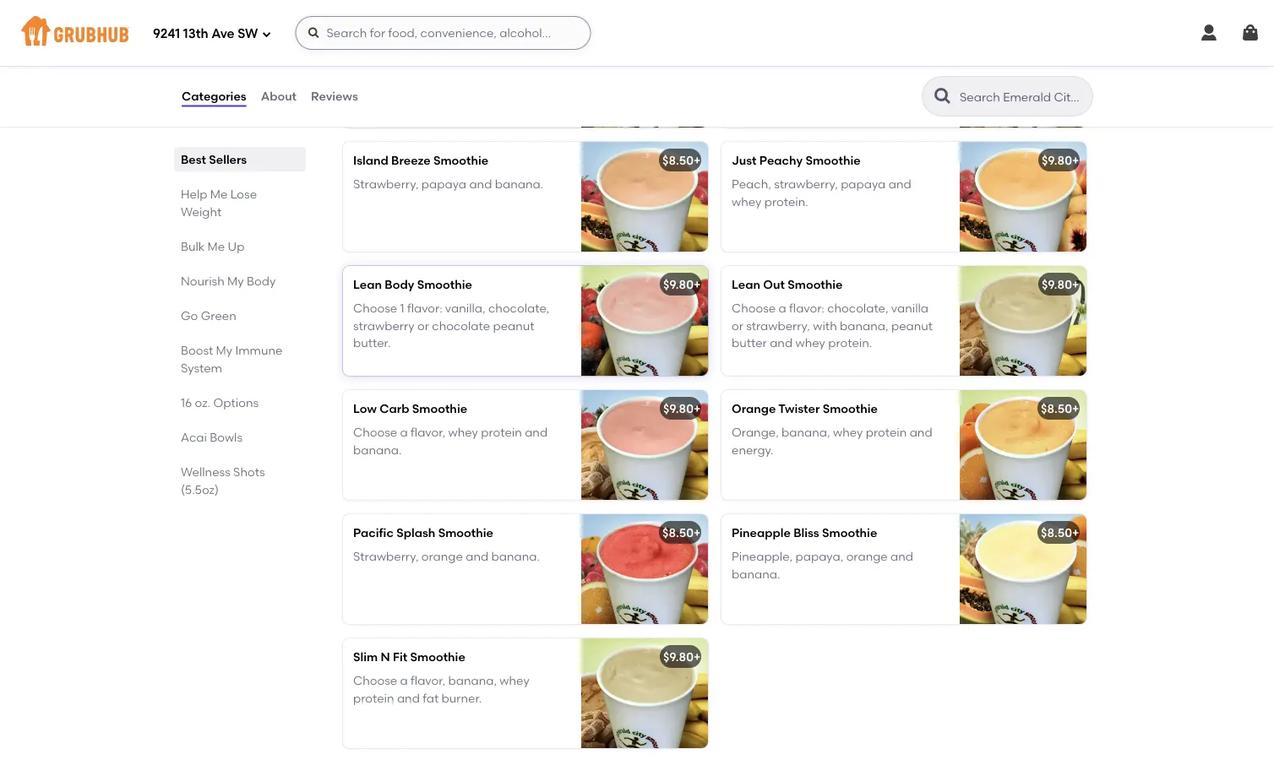 Task type: vqa. For each thing, say whether or not it's contained in the screenshot.


Task type: describe. For each thing, give the bounding box(es) containing it.
peach, strawberry, papaya and whey protein.
[[732, 177, 911, 209]]

strawberry, for island
[[353, 177, 419, 191]]

best sellers
[[181, 152, 247, 166]]

choose for body
[[353, 301, 397, 316]]

strawberry and banana. button
[[722, 18, 1087, 127]]

best sellers tab
[[181, 150, 299, 168]]

+ for choose a flavor, banana, whey protein and fat burner.
[[694, 650, 701, 664]]

chocolate
[[432, 318, 490, 333]]

peachy
[[759, 153, 803, 168]]

choose a flavor: chocolate, vanilla or strawberry, with banana, peanut butter and whey protein.
[[732, 301, 933, 350]]

strawberry
[[353, 318, 415, 333]]

choose for carb
[[353, 425, 397, 440]]

island breeze smoothie image
[[581, 142, 708, 252]]

orange twister smoothie
[[732, 402, 878, 416]]

1 horizontal spatial body
[[385, 277, 414, 292]]

energizer
[[353, 29, 407, 43]]

pineapple, papaya, orange and banana.
[[732, 550, 913, 581]]

search icon image
[[933, 86, 953, 106]]

low
[[353, 402, 377, 416]]

nourish my body
[[181, 274, 276, 288]]

go green tab
[[181, 307, 299, 324]]

peach,
[[732, 177, 771, 191]]

carb
[[380, 402, 409, 416]]

energy
[[435, 70, 475, 84]]

protein inside the choose a flavor, banana, whey protein and fat burner.
[[353, 691, 394, 705]]

protein inside choose a flavor, whey protein and banana.
[[481, 425, 522, 440]]

strawberry, orange and banana.
[[353, 550, 540, 564]]

pacific splash smoothie image
[[581, 514, 708, 624]]

smoothie up the strawberry, banana, whey protein, multi-vitamin, energy on the top
[[410, 29, 465, 43]]

burner.
[[442, 691, 482, 705]]

and inside pineapple, papaya, orange and banana.
[[891, 550, 913, 564]]

slim
[[353, 650, 378, 664]]

and inside the choose a flavor, banana, whey protein and fat burner.
[[397, 691, 420, 705]]

smoothie for choose 1 flavor: vanilla, chocolate, strawberry or chocolate peanut butter.
[[417, 277, 472, 292]]

oz.
[[195, 395, 211, 410]]

low carb smoothie image
[[581, 390, 708, 500]]

boost my immune system tab
[[181, 341, 299, 377]]

help me lose weight
[[181, 187, 257, 219]]

choose for out
[[732, 301, 776, 316]]

sellers
[[209, 152, 247, 166]]

+ for strawberry, papaya and banana.
[[694, 153, 701, 168]]

$9.80 + for choose a flavor: chocolate, vanilla or strawberry, with banana, peanut butter and whey protein.
[[1042, 277, 1079, 292]]

bowls
[[210, 430, 243, 444]]

green
[[201, 308, 236, 323]]

0 horizontal spatial svg image
[[261, 29, 272, 39]]

low carb smoothie
[[353, 402, 467, 416]]

strawberry, for energizer
[[353, 53, 419, 67]]

whey inside the choose a flavor, banana, whey protein and fat burner.
[[500, 674, 530, 688]]

lean for lean out smoothie
[[732, 277, 760, 292]]

(5.5oz)
[[181, 482, 219, 497]]

$8.50 for strawberry, papaya and banana.
[[663, 153, 694, 168]]

butter.
[[353, 336, 391, 350]]

9241 13th ave sw
[[153, 26, 258, 42]]

sw
[[238, 26, 258, 42]]

choose 1 flavor: vanilla, chocolate, strawberry or chocolate peanut butter.
[[353, 301, 550, 350]]

options
[[213, 395, 259, 410]]

protein inside orange, banana, whey protein and energy.
[[866, 425, 907, 440]]

bulk
[[181, 239, 205, 253]]

and inside orange, banana, whey protein and energy.
[[910, 425, 932, 440]]

reviews button
[[310, 66, 359, 127]]

weight
[[181, 204, 222, 219]]

immune
[[235, 343, 283, 357]]

chocolate, inside choose 1 flavor: vanilla, chocolate, strawberry or chocolate peanut butter.
[[488, 301, 550, 316]]

$8.50 + for strawberry, orange and banana.
[[663, 526, 701, 540]]

16 oz. options
[[181, 395, 259, 410]]

up
[[228, 239, 244, 253]]

smoothie for strawberry, orange and banana.
[[438, 526, 493, 540]]

a for n
[[400, 674, 408, 688]]

$9.80 + for peach, strawberry, papaya and whey protein.
[[1042, 153, 1079, 168]]

$8.50 + for orange, banana, whey protein and energy.
[[1041, 402, 1079, 416]]

smoothie up the choose a flavor, banana, whey protein and fat burner.
[[410, 650, 465, 664]]

smoothie for peach, strawberry, papaya and whey protein.
[[806, 153, 861, 168]]

strawberry, inside the choose a flavor: chocolate, vanilla or strawberry, with banana, peanut butter and whey protein.
[[746, 318, 810, 333]]

$8.50 for strawberry, orange and banana.
[[663, 526, 694, 540]]

fit
[[393, 650, 407, 664]]

$9.80 + for choose 1 flavor: vanilla, chocolate, strawberry or chocolate peanut butter.
[[663, 277, 701, 292]]

island breeze smoothie
[[353, 153, 489, 168]]

energy.
[[732, 443, 773, 457]]

with
[[813, 318, 837, 333]]

1 orange from the left
[[421, 550, 463, 564]]

0 horizontal spatial svg image
[[307, 26, 321, 40]]

pineapple bliss smoothie
[[732, 526, 877, 540]]

or inside choose 1 flavor: vanilla, chocolate, strawberry or chocolate peanut butter.
[[417, 318, 429, 333]]

Search for food, convenience, alcohol... search field
[[295, 16, 591, 50]]

fat
[[423, 691, 439, 705]]

or inside the choose a flavor: chocolate, vanilla or strawberry, with banana, peanut butter and whey protein.
[[732, 318, 743, 333]]

go
[[181, 308, 198, 323]]

whey inside orange, banana, whey protein and energy.
[[833, 425, 863, 440]]

and inside the choose a flavor: chocolate, vanilla or strawberry, with banana, peanut butter and whey protein.
[[770, 336, 793, 350]]

categories
[[182, 89, 246, 103]]

reviews
[[311, 89, 358, 103]]

$9.80 for choose a flavor: chocolate, vanilla or strawberry, with banana, peanut butter and whey protein.
[[1042, 277, 1072, 292]]

body inside tab
[[247, 274, 276, 288]]

shots
[[233, 465, 265, 479]]

$8.50 + for pineapple, papaya, orange and banana.
[[1041, 526, 1079, 540]]

$8.50 + for strawberry, papaya and banana.
[[663, 153, 701, 168]]

whey inside the strawberry, banana, whey protein, multi-vitamin, energy
[[473, 53, 503, 67]]

fruity supreme smoothie image
[[960, 18, 1087, 127]]

acai
[[181, 430, 207, 444]]

whey inside choose a flavor, whey protein and banana.
[[448, 425, 478, 440]]

a for out
[[779, 301, 786, 316]]

+ for orange, banana, whey protein and energy.
[[1072, 402, 1079, 416]]

orange, banana, whey protein and energy.
[[732, 425, 932, 457]]

16 oz. options tab
[[181, 394, 299, 411]]

lean body smoothie
[[353, 277, 472, 292]]

go green
[[181, 308, 236, 323]]

butter
[[732, 336, 767, 350]]

pacific
[[353, 526, 394, 540]]

+ for choose a flavor: chocolate, vanilla or strawberry, with banana, peanut butter and whey protein.
[[1072, 277, 1079, 292]]

just peachy smoothie image
[[960, 142, 1087, 252]]

help
[[181, 187, 207, 201]]

vitamin,
[[387, 70, 433, 84]]

ave
[[211, 26, 235, 42]]

slim n fit smoothie
[[353, 650, 465, 664]]

protein,
[[506, 53, 550, 67]]

banana. inside pineapple, papaya, orange and banana.
[[732, 567, 780, 581]]

and inside peach, strawberry, papaya and whey protein.
[[889, 177, 911, 191]]

smoothie for choose a flavor: chocolate, vanilla or strawberry, with banana, peanut butter and whey protein.
[[788, 277, 843, 292]]

my for boost
[[216, 343, 232, 357]]

banana, inside the strawberry, banana, whey protein, multi-vitamin, energy
[[421, 53, 470, 67]]

boost
[[181, 343, 213, 357]]

just
[[732, 153, 757, 168]]

bulk me up
[[181, 239, 244, 253]]

13th
[[183, 26, 208, 42]]

1 horizontal spatial svg image
[[1199, 23, 1219, 43]]

1 papaya from the left
[[421, 177, 466, 191]]

a for carb
[[400, 425, 408, 440]]

$9.80 for choose a flavor, banana, whey protein and fat burner.
[[663, 650, 694, 664]]

peanut inside the choose a flavor: chocolate, vanilla or strawberry, with banana, peanut butter and whey protein.
[[891, 318, 933, 333]]

vanilla,
[[445, 301, 486, 316]]



Task type: locate. For each thing, give the bounding box(es) containing it.
2 horizontal spatial protein
[[866, 425, 907, 440]]

choose a flavor, whey protein and banana.
[[353, 425, 548, 457]]

1
[[400, 301, 404, 316]]

strawberry, inside the strawberry, banana, whey protein, multi-vitamin, energy
[[353, 53, 419, 67]]

0 vertical spatial flavor,
[[411, 425, 445, 440]]

1 peanut from the left
[[493, 318, 534, 333]]

protein. inside peach, strawberry, papaya and whey protein.
[[764, 194, 808, 209]]

protein. down 'with'
[[828, 336, 872, 350]]

strawberry, inside peach, strawberry, papaya and whey protein.
[[774, 177, 838, 191]]

$8.50
[[663, 153, 694, 168], [1041, 402, 1072, 416], [663, 526, 694, 540], [1041, 526, 1072, 540]]

banana,
[[421, 53, 470, 67], [840, 318, 888, 333], [782, 425, 830, 440], [448, 674, 497, 688]]

pineapple
[[732, 526, 791, 540]]

strawberry, up 'butter'
[[746, 318, 810, 333]]

splash
[[396, 526, 435, 540]]

flavor: for or
[[407, 301, 442, 316]]

my right nourish
[[227, 274, 244, 288]]

0 horizontal spatial papaya
[[421, 177, 466, 191]]

and inside button
[[797, 53, 820, 67]]

strawberry,
[[353, 53, 419, 67], [353, 177, 419, 191], [353, 550, 419, 564]]

bliss
[[794, 526, 819, 540]]

orange
[[732, 402, 776, 416]]

choose up strawberry
[[353, 301, 397, 316]]

Search Emerald City Smoothie search field
[[958, 89, 1087, 105]]

smoothie for orange, banana, whey protein and energy.
[[823, 402, 878, 416]]

flavor: for strawberry,
[[789, 301, 824, 316]]

1 horizontal spatial papaya
[[841, 177, 886, 191]]

wellness shots (5.5oz)
[[181, 465, 265, 497]]

choose inside the choose a flavor, banana, whey protein and fat burner.
[[353, 674, 397, 688]]

lean out smoothie image
[[960, 266, 1087, 376]]

orange
[[421, 550, 463, 564], [846, 550, 888, 564]]

1 vertical spatial my
[[216, 343, 232, 357]]

my
[[227, 274, 244, 288], [216, 343, 232, 357]]

flavor: inside choose 1 flavor: vanilla, chocolate, strawberry or chocolate peanut butter.
[[407, 301, 442, 316]]

strawberry and banana.
[[732, 53, 872, 67]]

flavor, down the low carb smoothie
[[411, 425, 445, 440]]

twister
[[778, 402, 820, 416]]

0 vertical spatial my
[[227, 274, 244, 288]]

nourish
[[181, 274, 225, 288]]

$9.80 + for choose a flavor, whey protein and banana.
[[663, 402, 701, 416]]

peanut right chocolate on the top of page
[[493, 318, 534, 333]]

flavor: right 1
[[407, 301, 442, 316]]

n
[[381, 650, 390, 664]]

$8.50 +
[[663, 153, 701, 168], [1041, 402, 1079, 416], [663, 526, 701, 540], [1041, 526, 1079, 540]]

smoothie for choose a flavor, whey protein and banana.
[[412, 402, 467, 416]]

or up 'butter'
[[732, 318, 743, 333]]

choose a flavor, banana, whey protein and fat burner.
[[353, 674, 530, 705]]

flavor, for whey
[[411, 425, 445, 440]]

$8.50 for orange, banana, whey protein and energy.
[[1041, 402, 1072, 416]]

1 strawberry, from the top
[[353, 53, 419, 67]]

+ for peach, strawberry, papaya and whey protein.
[[1072, 153, 1079, 168]]

strawberry, banana, whey protein, multi-vitamin, energy
[[353, 53, 550, 84]]

orange twister smoothie image
[[960, 390, 1087, 500]]

out
[[763, 277, 785, 292]]

flavor: inside the choose a flavor: chocolate, vanilla or strawberry, with banana, peanut butter and whey protein.
[[789, 301, 824, 316]]

smoothie up choose a flavor, whey protein and banana.
[[412, 402, 467, 416]]

1 vertical spatial strawberry,
[[746, 318, 810, 333]]

0 horizontal spatial flavor:
[[407, 301, 442, 316]]

1 horizontal spatial svg image
[[1240, 23, 1261, 43]]

flavor, up 'fat'
[[411, 674, 445, 688]]

0 horizontal spatial chocolate,
[[488, 301, 550, 316]]

wellness shots (5.5oz) tab
[[181, 463, 299, 498]]

lean for lean body smoothie
[[353, 277, 382, 292]]

1 horizontal spatial or
[[732, 318, 743, 333]]

chocolate, right "vanilla,"
[[488, 301, 550, 316]]

a down fit
[[400, 674, 408, 688]]

whey
[[473, 53, 503, 67], [732, 194, 762, 209], [795, 336, 825, 350], [448, 425, 478, 440], [833, 425, 863, 440], [500, 674, 530, 688]]

0 vertical spatial me
[[210, 187, 228, 201]]

0 horizontal spatial or
[[417, 318, 429, 333]]

me left the lose
[[210, 187, 228, 201]]

papaya inside peach, strawberry, papaya and whey protein.
[[841, 177, 886, 191]]

2 or from the left
[[732, 318, 743, 333]]

body up 1
[[385, 277, 414, 292]]

1 vertical spatial flavor,
[[411, 674, 445, 688]]

peanut inside choose 1 flavor: vanilla, chocolate, strawberry or chocolate peanut butter.
[[493, 318, 534, 333]]

smoothie up peach, strawberry, papaya and whey protein.
[[806, 153, 861, 168]]

0 horizontal spatial orange
[[421, 550, 463, 564]]

strawberry, down pacific
[[353, 550, 419, 564]]

1 horizontal spatial orange
[[846, 550, 888, 564]]

lean out smoothie
[[732, 277, 843, 292]]

1 vertical spatial me
[[207, 239, 225, 253]]

protein. inside the choose a flavor: chocolate, vanilla or strawberry, with banana, peanut butter and whey protein.
[[828, 336, 872, 350]]

+ for choose a flavor, whey protein and banana.
[[694, 402, 701, 416]]

0 horizontal spatial lean
[[353, 277, 382, 292]]

3 strawberry, from the top
[[353, 550, 419, 564]]

a down the low carb smoothie
[[400, 425, 408, 440]]

choose for n
[[353, 674, 397, 688]]

flavor: up 'with'
[[789, 301, 824, 316]]

lean up strawberry
[[353, 277, 382, 292]]

2 strawberry, from the top
[[353, 177, 419, 191]]

main navigation navigation
[[0, 0, 1274, 66]]

categories button
[[181, 66, 247, 127]]

choose down slim at the bottom of page
[[353, 674, 397, 688]]

1 chocolate, from the left
[[488, 301, 550, 316]]

choose inside choose 1 flavor: vanilla, chocolate, strawberry or chocolate peanut butter.
[[353, 301, 397, 316]]

banana. inside choose a flavor, whey protein and banana.
[[353, 443, 402, 457]]

strawberry, papaya and banana.
[[353, 177, 543, 191]]

banana, up "burner."
[[448, 674, 497, 688]]

papaya
[[421, 177, 466, 191], [841, 177, 886, 191]]

2 orange from the left
[[846, 550, 888, 564]]

$9.80 +
[[1042, 153, 1079, 168], [663, 277, 701, 292], [1042, 277, 1079, 292], [663, 402, 701, 416], [663, 650, 701, 664]]

my inside boost my immune system
[[216, 343, 232, 357]]

flavor, for banana,
[[411, 674, 445, 688]]

1 vertical spatial strawberry,
[[353, 177, 419, 191]]

about button
[[260, 66, 297, 127]]

a inside the choose a flavor: chocolate, vanilla or strawberry, with banana, peanut butter and whey protein.
[[779, 301, 786, 316]]

lean left out
[[732, 277, 760, 292]]

1 horizontal spatial protein.
[[828, 336, 872, 350]]

0 horizontal spatial body
[[247, 274, 276, 288]]

smoothie up papaya,
[[822, 526, 877, 540]]

flavor, inside choose a flavor, whey protein and banana.
[[411, 425, 445, 440]]

choose down out
[[732, 301, 776, 316]]

1 horizontal spatial protein
[[481, 425, 522, 440]]

whey inside peach, strawberry, papaya and whey protein.
[[732, 194, 762, 209]]

me inside tab
[[207, 239, 225, 253]]

1 horizontal spatial flavor:
[[789, 301, 824, 316]]

energizer smoothie image
[[581, 18, 708, 127]]

me
[[210, 187, 228, 201], [207, 239, 225, 253]]

boost my immune system
[[181, 343, 283, 375]]

banana. inside button
[[823, 53, 872, 67]]

pineapple bliss smoothie image
[[960, 514, 1087, 624]]

1 horizontal spatial chocolate,
[[827, 301, 889, 316]]

2 flavor, from the top
[[411, 674, 445, 688]]

pineapple,
[[732, 550, 793, 564]]

papaya down island breeze smoothie
[[421, 177, 466, 191]]

banana, inside orange, banana, whey protein and energy.
[[782, 425, 830, 440]]

body
[[247, 274, 276, 288], [385, 277, 414, 292]]

strawberry,
[[774, 177, 838, 191], [746, 318, 810, 333]]

9241
[[153, 26, 180, 42]]

a inside the choose a flavor, banana, whey protein and fat burner.
[[400, 674, 408, 688]]

system
[[181, 361, 222, 375]]

pacific splash smoothie
[[353, 526, 493, 540]]

nourish my body tab
[[181, 272, 299, 290]]

0 vertical spatial protein.
[[764, 194, 808, 209]]

banana, right 'with'
[[840, 318, 888, 333]]

just peachy smoothie
[[732, 153, 861, 168]]

1 flavor: from the left
[[407, 301, 442, 316]]

flavor:
[[407, 301, 442, 316], [789, 301, 824, 316]]

2 vertical spatial a
[[400, 674, 408, 688]]

+ for pineapple, papaya, orange and banana.
[[1072, 526, 1079, 540]]

slim n fit smoothie image
[[581, 639, 708, 748]]

2 chocolate, from the left
[[827, 301, 889, 316]]

about
[[261, 89, 297, 103]]

1 horizontal spatial lean
[[732, 277, 760, 292]]

island
[[353, 153, 388, 168]]

or left chocolate on the top of page
[[417, 318, 429, 333]]

smoothie for strawberry, papaya and banana.
[[433, 153, 489, 168]]

1 vertical spatial protein.
[[828, 336, 872, 350]]

chocolate, inside the choose a flavor: chocolate, vanilla or strawberry, with banana, peanut butter and whey protein.
[[827, 301, 889, 316]]

orange inside pineapple, papaya, orange and banana.
[[846, 550, 888, 564]]

papaya down just peachy smoothie at right top
[[841, 177, 886, 191]]

banana, up energy
[[421, 53, 470, 67]]

strawberry, for pacific
[[353, 550, 419, 564]]

0 horizontal spatial protein.
[[764, 194, 808, 209]]

strawberry, down island
[[353, 177, 419, 191]]

0 vertical spatial a
[[779, 301, 786, 316]]

orange right papaya,
[[846, 550, 888, 564]]

$9.80 for choose a flavor, whey protein and banana.
[[663, 402, 694, 416]]

protein.
[[764, 194, 808, 209], [828, 336, 872, 350]]

peanut
[[493, 318, 534, 333], [891, 318, 933, 333]]

2 flavor: from the left
[[789, 301, 824, 316]]

choose inside choose a flavor, whey protein and banana.
[[353, 425, 397, 440]]

2 papaya from the left
[[841, 177, 886, 191]]

$9.80 + for choose a flavor, banana, whey protein and fat burner.
[[663, 650, 701, 664]]

chocolate, up 'with'
[[827, 301, 889, 316]]

16
[[181, 395, 192, 410]]

peanut down 'vanilla'
[[891, 318, 933, 333]]

2 lean from the left
[[732, 277, 760, 292]]

and inside choose a flavor, whey protein and banana.
[[525, 425, 548, 440]]

protein. down peach,
[[764, 194, 808, 209]]

orange down pacific splash smoothie
[[421, 550, 463, 564]]

multi-
[[353, 70, 387, 84]]

smoothie for pineapple, papaya, orange and banana.
[[822, 526, 877, 540]]

lose
[[230, 187, 257, 201]]

my inside tab
[[227, 274, 244, 288]]

strawberry, up multi-
[[353, 53, 419, 67]]

smoothie up "strawberry, orange and banana."
[[438, 526, 493, 540]]

choose down low
[[353, 425, 397, 440]]

bulk me up tab
[[181, 237, 299, 255]]

svg image
[[1199, 23, 1219, 43], [307, 26, 321, 40]]

2 peanut from the left
[[891, 318, 933, 333]]

flavor,
[[411, 425, 445, 440], [411, 674, 445, 688]]

$8.50 for pineapple, papaya, orange and banana.
[[1041, 526, 1072, 540]]

0 horizontal spatial protein
[[353, 691, 394, 705]]

smoothie up 'strawberry, papaya and banana.'
[[433, 153, 489, 168]]

lean
[[353, 277, 382, 292], [732, 277, 760, 292]]

smoothie right out
[[788, 277, 843, 292]]

+
[[694, 153, 701, 168], [1072, 153, 1079, 168], [694, 277, 701, 292], [1072, 277, 1079, 292], [694, 402, 701, 416], [1072, 402, 1079, 416], [694, 526, 701, 540], [1072, 526, 1079, 540], [694, 650, 701, 664]]

body down bulk me up tab
[[247, 274, 276, 288]]

smoothie up orange, banana, whey protein and energy.
[[823, 402, 878, 416]]

0 vertical spatial strawberry,
[[774, 177, 838, 191]]

me for bulk
[[207, 239, 225, 253]]

me for help
[[210, 187, 228, 201]]

1 horizontal spatial peanut
[[891, 318, 933, 333]]

banana, down orange twister smoothie
[[782, 425, 830, 440]]

banana, inside the choose a flavor, banana, whey protein and fat burner.
[[448, 674, 497, 688]]

breeze
[[391, 153, 431, 168]]

acai bowls tab
[[181, 428, 299, 446]]

my right boost
[[216, 343, 232, 357]]

2 vertical spatial strawberry,
[[353, 550, 419, 564]]

acai bowls
[[181, 430, 243, 444]]

0 horizontal spatial peanut
[[493, 318, 534, 333]]

chocolate,
[[488, 301, 550, 316], [827, 301, 889, 316]]

strawberry, down just peachy smoothie at right top
[[774, 177, 838, 191]]

orange,
[[732, 425, 779, 440]]

papaya,
[[795, 550, 843, 564]]

wellness
[[181, 465, 230, 479]]

choose inside the choose a flavor: chocolate, vanilla or strawberry, with banana, peanut butter and whey protein.
[[732, 301, 776, 316]]

help me lose weight tab
[[181, 185, 299, 221]]

a inside choose a flavor, whey protein and banana.
[[400, 425, 408, 440]]

best
[[181, 152, 206, 166]]

a
[[779, 301, 786, 316], [400, 425, 408, 440], [400, 674, 408, 688]]

me inside help me lose weight
[[210, 187, 228, 201]]

flavor, inside the choose a flavor, banana, whey protein and fat burner.
[[411, 674, 445, 688]]

0 vertical spatial strawberry,
[[353, 53, 419, 67]]

1 flavor, from the top
[[411, 425, 445, 440]]

a down 'lean out smoothie'
[[779, 301, 786, 316]]

and
[[797, 53, 820, 67], [469, 177, 492, 191], [889, 177, 911, 191], [770, 336, 793, 350], [525, 425, 548, 440], [910, 425, 932, 440], [466, 550, 489, 564], [891, 550, 913, 564], [397, 691, 420, 705]]

smoothie up "vanilla,"
[[417, 277, 472, 292]]

banana, inside the choose a flavor: chocolate, vanilla or strawberry, with banana, peanut butter and whey protein.
[[840, 318, 888, 333]]

whey inside the choose a flavor: chocolate, vanilla or strawberry, with banana, peanut butter and whey protein.
[[795, 336, 825, 350]]

$9.80
[[1042, 153, 1072, 168], [663, 277, 694, 292], [1042, 277, 1072, 292], [663, 402, 694, 416], [663, 650, 694, 664]]

strawberry
[[732, 53, 795, 67]]

1 or from the left
[[417, 318, 429, 333]]

+ for choose 1 flavor: vanilla, chocolate, strawberry or chocolate peanut butter.
[[694, 277, 701, 292]]

1 vertical spatial a
[[400, 425, 408, 440]]

+ for strawberry, orange and banana.
[[694, 526, 701, 540]]

lean body smoothie image
[[581, 266, 708, 376]]

1 lean from the left
[[353, 277, 382, 292]]

vanilla
[[891, 301, 929, 316]]

$9.80 for peach, strawberry, papaya and whey protein.
[[1042, 153, 1072, 168]]

svg image
[[1240, 23, 1261, 43], [261, 29, 272, 39]]

me left up
[[207, 239, 225, 253]]

smoothie
[[410, 29, 465, 43], [433, 153, 489, 168], [806, 153, 861, 168], [417, 277, 472, 292], [788, 277, 843, 292], [412, 402, 467, 416], [823, 402, 878, 416], [438, 526, 493, 540], [822, 526, 877, 540], [410, 650, 465, 664]]

energizer smoothie
[[353, 29, 465, 43]]

my for nourish
[[227, 274, 244, 288]]

$9.80 for choose 1 flavor: vanilla, chocolate, strawberry or chocolate peanut butter.
[[663, 277, 694, 292]]



